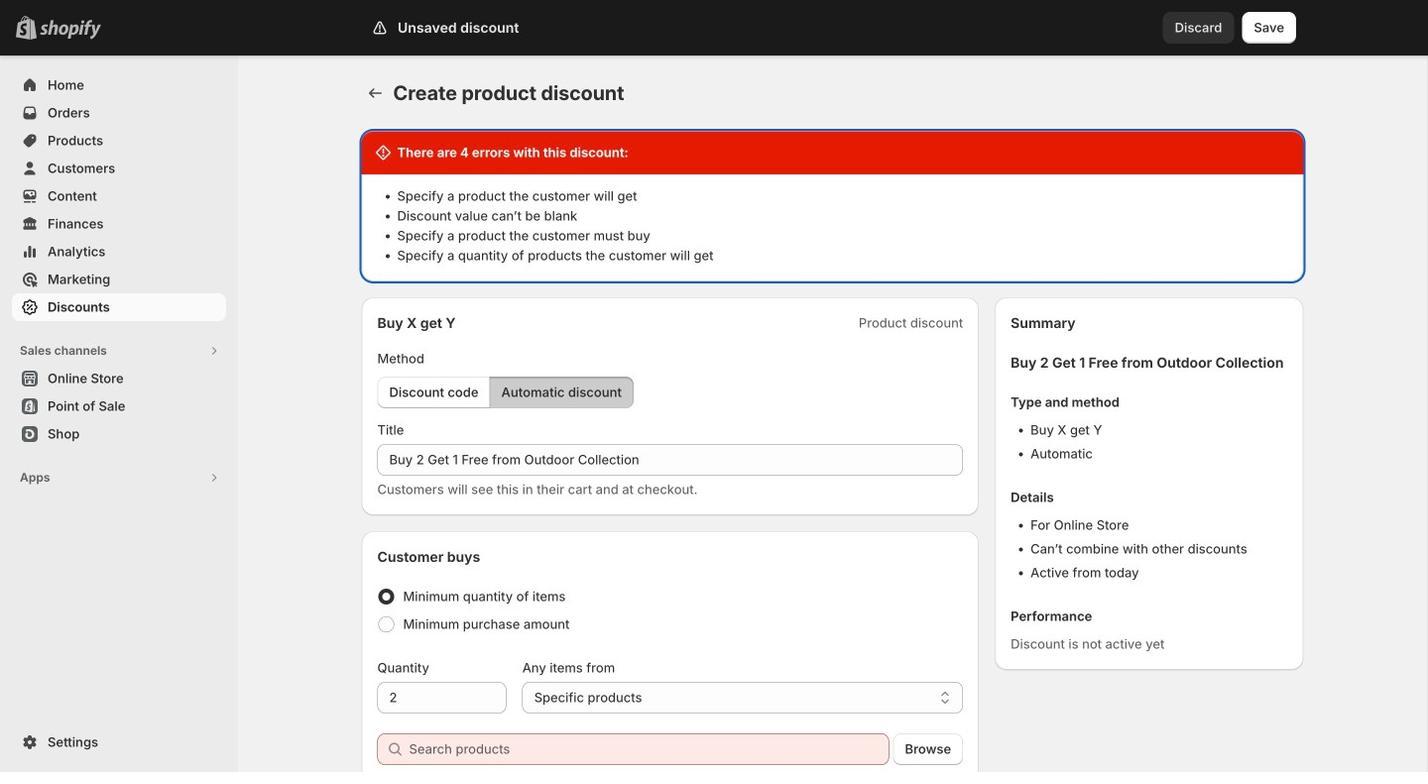 Task type: locate. For each thing, give the bounding box(es) containing it.
Search products text field
[[409, 734, 889, 766]]

shopify image
[[40, 20, 101, 39]]

None text field
[[377, 444, 963, 476], [377, 682, 507, 714], [377, 444, 963, 476], [377, 682, 507, 714]]



Task type: vqa. For each thing, say whether or not it's contained in the screenshot.
Shopify image at the top left
yes



